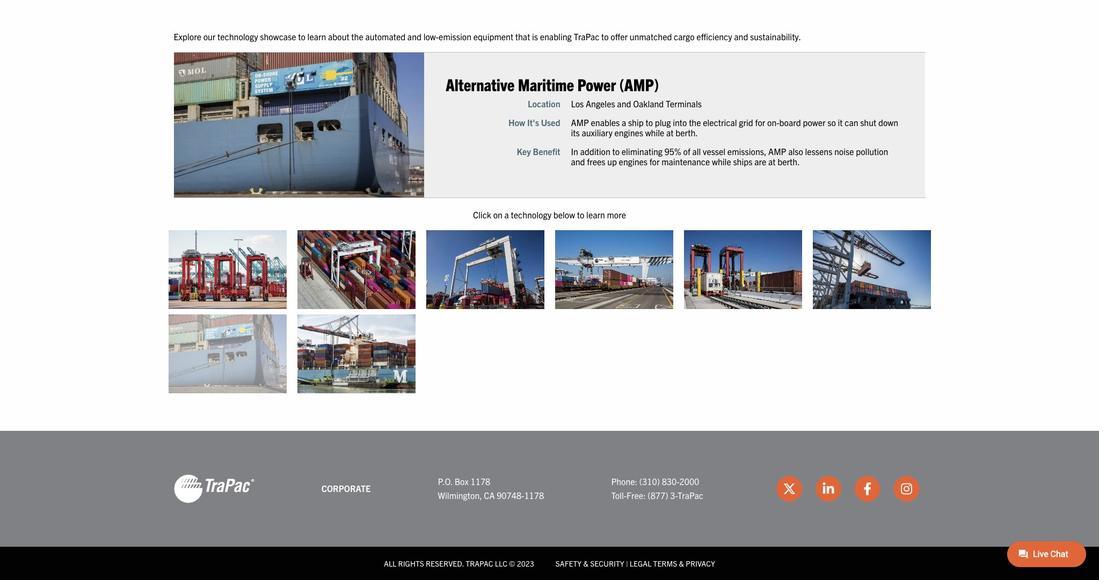 Task type: describe. For each thing, give the bounding box(es) containing it.
emission
[[439, 31, 471, 42]]

while inside amp enables a ship to plug into the electrical grid for on-board power so it can shut down its auxiliary engines while at berth.
[[645, 127, 664, 138]]

below
[[553, 209, 575, 220]]

ca
[[484, 490, 495, 501]]

addition
[[580, 146, 610, 157]]

legal
[[630, 559, 652, 568]]

our
[[203, 31, 216, 42]]

safety & security | legal terms & privacy
[[556, 559, 715, 568]]

alternative maritime power (amp) main content
[[163, 30, 1099, 399]]

up
[[607, 156, 617, 167]]

p.o. box 1178 wilmington, ca 90748-1178
[[438, 476, 544, 501]]

explore
[[174, 31, 201, 42]]

unmatched
[[630, 31, 672, 42]]

0 vertical spatial 1178
[[471, 476, 490, 487]]

click on a technology below to learn more
[[473, 209, 626, 220]]

trapac
[[466, 559, 493, 568]]

2023
[[517, 559, 534, 568]]

all
[[384, 559, 396, 568]]

into
[[673, 117, 687, 128]]

in
[[571, 146, 578, 157]]

los angeles and oakland terminals
[[571, 98, 702, 109]]

privacy
[[686, 559, 715, 568]]

1 vertical spatial 1178
[[524, 490, 544, 501]]

on
[[493, 209, 503, 220]]

0 horizontal spatial technology
[[218, 31, 258, 42]]

to right below
[[577, 209, 584, 220]]

p.o.
[[438, 476, 453, 487]]

maintenance
[[662, 156, 710, 167]]

rights
[[398, 559, 424, 568]]

it
[[838, 117, 843, 128]]

trapac los angeles automated radiation scanning image
[[684, 230, 802, 309]]

trapac inside phone: (310) 830-2000 toll-free: (877) 3-trapac
[[678, 490, 703, 501]]

more
[[607, 209, 626, 220]]

electrical
[[703, 117, 737, 128]]

corporate image
[[174, 474, 254, 504]]

power
[[803, 117, 826, 128]]

how
[[509, 117, 525, 128]]

830-
[[662, 476, 680, 487]]

©
[[509, 559, 515, 568]]

llc
[[495, 559, 507, 568]]

ships
[[733, 156, 753, 167]]

90748-
[[497, 490, 524, 501]]

benefit
[[533, 146, 560, 157]]

power
[[577, 74, 616, 95]]

berth. for emissions,
[[778, 156, 800, 167]]

so
[[828, 117, 836, 128]]

eliminating
[[622, 146, 663, 157]]

legal terms & privacy link
[[630, 559, 715, 568]]

plug
[[655, 117, 671, 128]]

frees
[[587, 156, 605, 167]]

free:
[[627, 490, 646, 501]]

grid
[[739, 117, 753, 128]]

alternative maritime power (amp)
[[446, 74, 659, 95]]

security
[[590, 559, 624, 568]]

angeles
[[586, 98, 615, 109]]

safety & security link
[[556, 559, 624, 568]]

a for technology
[[505, 209, 509, 220]]

can
[[845, 117, 858, 128]]

it's
[[527, 117, 539, 128]]

key benefit
[[517, 146, 560, 157]]

about
[[328, 31, 349, 42]]

(877)
[[648, 490, 668, 501]]

to right showcase
[[298, 31, 305, 42]]

engines inside amp enables a ship to plug into the electrical grid for on-board power so it can shut down its auxiliary engines while at berth.
[[615, 127, 643, 138]]

the for electrical
[[689, 117, 701, 128]]

vessel
[[703, 146, 726, 157]]

2000
[[680, 476, 699, 487]]

los
[[571, 98, 584, 109]]

is
[[532, 31, 538, 42]]

alternative
[[446, 74, 515, 95]]

board
[[779, 117, 801, 128]]

maritime
[[518, 74, 574, 95]]

trapac inside alternative maritime power (amp) main content
[[574, 31, 600, 42]]

reserved.
[[426, 559, 464, 568]]

trapac los angeles automated stacking crane image
[[297, 230, 415, 309]]

in addition to eliminating 95% of all vessel emissions, amp also lessens noise pollution and frees up engines for maintenance while ships are at berth.
[[571, 146, 888, 167]]

terms
[[653, 559, 677, 568]]

offer
[[611, 31, 628, 42]]

how it's used
[[509, 117, 560, 128]]

amp inside in addition to eliminating 95% of all vessel emissions, amp also lessens noise pollution and frees up engines for maintenance while ships are at berth.
[[768, 146, 786, 157]]



Task type: locate. For each thing, give the bounding box(es) containing it.
0 horizontal spatial amp
[[571, 117, 589, 128]]

0 horizontal spatial the
[[351, 31, 363, 42]]

for left on-
[[755, 117, 765, 128]]

pollution
[[856, 146, 888, 157]]

1 vertical spatial amp
[[768, 146, 786, 157]]

0 horizontal spatial trapac
[[574, 31, 600, 42]]

0 vertical spatial technology
[[218, 31, 258, 42]]

for left '95%'
[[650, 156, 660, 167]]

0 horizontal spatial learn
[[307, 31, 326, 42]]

engines up "eliminating"
[[615, 127, 643, 138]]

its
[[571, 127, 580, 138]]

toll-
[[611, 490, 627, 501]]

engines right up
[[619, 156, 648, 167]]

to right addition at top
[[612, 146, 620, 157]]

1 vertical spatial for
[[650, 156, 660, 167]]

all rights reserved. trapac llc © 2023
[[384, 559, 534, 568]]

1 vertical spatial engines
[[619, 156, 648, 167]]

0 horizontal spatial &
[[583, 559, 589, 568]]

trapac right enabling
[[574, 31, 600, 42]]

lessens
[[805, 146, 833, 157]]

and up ship
[[617, 98, 631, 109]]

1 vertical spatial learn
[[586, 209, 605, 220]]

to
[[298, 31, 305, 42], [601, 31, 609, 42], [646, 117, 653, 128], [612, 146, 620, 157], [577, 209, 584, 220]]

a inside amp enables a ship to plug into the electrical grid for on-board power so it can shut down its auxiliary engines while at berth.
[[622, 117, 626, 128]]

0 vertical spatial while
[[645, 127, 664, 138]]

footer
[[0, 431, 1099, 580]]

& right safety in the bottom right of the page
[[583, 559, 589, 568]]

3-
[[670, 490, 678, 501]]

down
[[878, 117, 898, 128]]

efficiency
[[697, 31, 732, 42]]

berth.
[[676, 127, 698, 138], [778, 156, 800, 167]]

engines
[[615, 127, 643, 138], [619, 156, 648, 167]]

phone:
[[611, 476, 637, 487]]

auxiliary
[[582, 127, 613, 138]]

engines inside in addition to eliminating 95% of all vessel emissions, amp also lessens noise pollution and frees up engines for maintenance while ships are at berth.
[[619, 156, 648, 167]]

a right on
[[505, 209, 509, 220]]

technology right the our
[[218, 31, 258, 42]]

enables
[[591, 117, 620, 128]]

sustainability.
[[750, 31, 801, 42]]

amp down los
[[571, 117, 589, 128]]

while inside in addition to eliminating 95% of all vessel emissions, amp also lessens noise pollution and frees up engines for maintenance while ships are at berth.
[[712, 156, 731, 167]]

1178 up ca
[[471, 476, 490, 487]]

trapac los angeles automated straddle carrier image
[[168, 230, 286, 309]]

a
[[622, 117, 626, 128], [505, 209, 509, 220]]

explore our technology showcase to learn about the automated and low-emission equipment that is enabling trapac to offer unmatched cargo efficiency and sustainability.
[[174, 31, 801, 42]]

the inside amp enables a ship to plug into the electrical grid for on-board power so it can shut down its auxiliary engines while at berth.
[[689, 117, 701, 128]]

0 horizontal spatial at
[[666, 127, 674, 138]]

2 & from the left
[[679, 559, 684, 568]]

noise
[[834, 146, 854, 157]]

1178 right ca
[[524, 490, 544, 501]]

to inside amp enables a ship to plug into the electrical grid for on-board power so it can shut down its auxiliary engines while at berth.
[[646, 117, 653, 128]]

at up '95%'
[[666, 127, 674, 138]]

phone: (310) 830-2000 toll-free: (877) 3-trapac
[[611, 476, 703, 501]]

0 vertical spatial learn
[[307, 31, 326, 42]]

also
[[788, 146, 803, 157]]

low-
[[423, 31, 439, 42]]

0 vertical spatial berth.
[[676, 127, 698, 138]]

the right into
[[689, 117, 701, 128]]

berth. up "of"
[[676, 127, 698, 138]]

0 horizontal spatial 1178
[[471, 476, 490, 487]]

and inside in addition to eliminating 95% of all vessel emissions, amp also lessens noise pollution and frees up engines for maintenance while ships are at berth.
[[571, 156, 585, 167]]

cargo
[[674, 31, 695, 42]]

of
[[683, 146, 690, 157]]

equipment
[[473, 31, 513, 42]]

berth. inside in addition to eliminating 95% of all vessel emissions, amp also lessens noise pollution and frees up engines for maintenance while ships are at berth.
[[778, 156, 800, 167]]

a left ship
[[622, 117, 626, 128]]

1 vertical spatial a
[[505, 209, 509, 220]]

amp
[[571, 117, 589, 128], [768, 146, 786, 157]]

1 horizontal spatial a
[[622, 117, 626, 128]]

(310)
[[639, 476, 660, 487]]

(amp)
[[619, 74, 659, 95]]

& right terms
[[679, 559, 684, 568]]

oakland
[[633, 98, 664, 109]]

berth. inside amp enables a ship to plug into the electrical grid for on-board power so it can shut down its auxiliary engines while at berth.
[[676, 127, 698, 138]]

that
[[515, 31, 530, 42]]

key
[[517, 146, 531, 157]]

1 horizontal spatial &
[[679, 559, 684, 568]]

automated
[[365, 31, 406, 42]]

while left ships
[[712, 156, 731, 167]]

0 horizontal spatial for
[[650, 156, 660, 167]]

technology left below
[[511, 209, 552, 220]]

0 vertical spatial the
[[351, 31, 363, 42]]

enabling
[[540, 31, 572, 42]]

1178
[[471, 476, 490, 487], [524, 490, 544, 501]]

learn
[[307, 31, 326, 42], [586, 209, 605, 220]]

and left 'low-'
[[408, 31, 422, 42]]

location
[[528, 98, 560, 109]]

learn left more
[[586, 209, 605, 220]]

and
[[408, 31, 422, 42], [734, 31, 748, 42], [617, 98, 631, 109], [571, 156, 585, 167]]

a for ship
[[622, 117, 626, 128]]

1 horizontal spatial for
[[755, 117, 765, 128]]

&
[[583, 559, 589, 568], [679, 559, 684, 568]]

emissions,
[[728, 146, 767, 157]]

0 vertical spatial engines
[[615, 127, 643, 138]]

footer containing p.o. box 1178
[[0, 431, 1099, 580]]

corporate
[[322, 483, 371, 494]]

1 & from the left
[[583, 559, 589, 568]]

at for are
[[768, 156, 776, 167]]

the
[[351, 31, 363, 42], [689, 117, 701, 128]]

amp inside amp enables a ship to plug into the electrical grid for on-board power so it can shut down its auxiliary engines while at berth.
[[571, 117, 589, 128]]

0 horizontal spatial a
[[505, 209, 509, 220]]

berth. right are
[[778, 156, 800, 167]]

amp left the also
[[768, 146, 786, 157]]

at for while
[[666, 127, 674, 138]]

trapac
[[574, 31, 600, 42], [678, 490, 703, 501]]

ship
[[628, 117, 644, 128]]

berth. for electrical
[[676, 127, 698, 138]]

95%
[[665, 146, 681, 157]]

1 vertical spatial berth.
[[778, 156, 800, 167]]

safety
[[556, 559, 582, 568]]

0 vertical spatial trapac
[[574, 31, 600, 42]]

1 horizontal spatial the
[[689, 117, 701, 128]]

at right are
[[768, 156, 776, 167]]

and left frees
[[571, 156, 585, 167]]

while right ship
[[645, 127, 664, 138]]

1 horizontal spatial trapac
[[678, 490, 703, 501]]

while
[[645, 127, 664, 138], [712, 156, 731, 167]]

0 horizontal spatial berth.
[[676, 127, 698, 138]]

wilmington,
[[438, 490, 482, 501]]

all
[[692, 146, 701, 157]]

the right about
[[351, 31, 363, 42]]

are
[[755, 156, 766, 167]]

0 vertical spatial amp
[[571, 117, 589, 128]]

showcase
[[260, 31, 296, 42]]

1 horizontal spatial technology
[[511, 209, 552, 220]]

to right ship
[[646, 117, 653, 128]]

0 horizontal spatial while
[[645, 127, 664, 138]]

1 vertical spatial technology
[[511, 209, 552, 220]]

1 vertical spatial while
[[712, 156, 731, 167]]

the for automated
[[351, 31, 363, 42]]

1 vertical spatial the
[[689, 117, 701, 128]]

amp enables a ship to plug into the electrical grid for on-board power so it can shut down its auxiliary engines while at berth.
[[571, 117, 898, 138]]

for inside in addition to eliminating 95% of all vessel emissions, amp also lessens noise pollution and frees up engines for maintenance while ships are at berth.
[[650, 156, 660, 167]]

1 horizontal spatial at
[[768, 156, 776, 167]]

on-
[[767, 117, 779, 128]]

for inside amp enables a ship to plug into the electrical grid for on-board power so it can shut down its auxiliary engines while at berth.
[[755, 117, 765, 128]]

1 horizontal spatial amp
[[768, 146, 786, 157]]

to inside in addition to eliminating 95% of all vessel emissions, amp also lessens noise pollution and frees up engines for maintenance while ships are at berth.
[[612, 146, 620, 157]]

0 vertical spatial at
[[666, 127, 674, 138]]

trapac down the 2000
[[678, 490, 703, 501]]

terminals
[[666, 98, 702, 109]]

1 horizontal spatial learn
[[586, 209, 605, 220]]

at
[[666, 127, 674, 138], [768, 156, 776, 167]]

box
[[455, 476, 469, 487]]

1 vertical spatial trapac
[[678, 490, 703, 501]]

1 horizontal spatial 1178
[[524, 490, 544, 501]]

at inside in addition to eliminating 95% of all vessel emissions, amp also lessens noise pollution and frees up engines for maintenance while ships are at berth.
[[768, 156, 776, 167]]

click
[[473, 209, 491, 220]]

learn left about
[[307, 31, 326, 42]]

1 horizontal spatial berth.
[[778, 156, 800, 167]]

1 horizontal spatial while
[[712, 156, 731, 167]]

0 vertical spatial a
[[622, 117, 626, 128]]

used
[[541, 117, 560, 128]]

1 vertical spatial at
[[768, 156, 776, 167]]

at inside amp enables a ship to plug into the electrical grid for on-board power so it can shut down its auxiliary engines while at berth.
[[666, 127, 674, 138]]

and right efficiency
[[734, 31, 748, 42]]

to left offer
[[601, 31, 609, 42]]

0 vertical spatial for
[[755, 117, 765, 128]]



Task type: vqa. For each thing, say whether or not it's contained in the screenshot.
related inside the the "If you have a question related to one of our terminals, please use the location-specific contact forms linked below."
no



